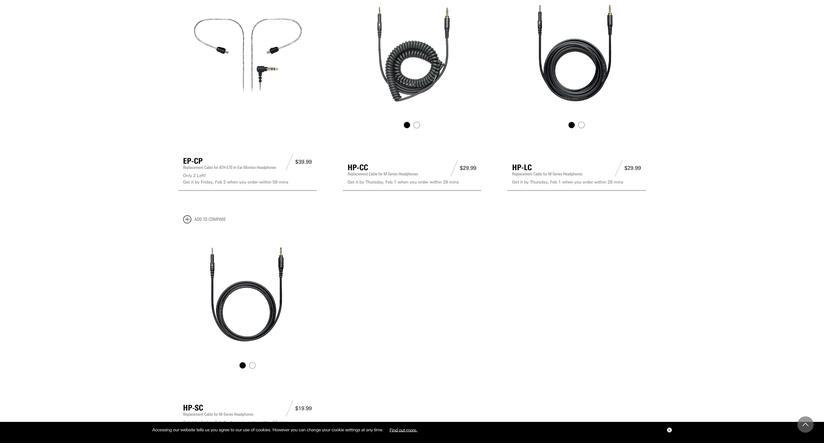 Task type: vqa. For each thing, say whether or not it's contained in the screenshot.
1 corresponding to HP-CC
yes



Task type: locate. For each thing, give the bounding box(es) containing it.
it
[[191, 180, 194, 185], [356, 180, 358, 185], [520, 180, 523, 185], [191, 420, 194, 425]]

cable inside hp-cc replacement cable for m-series headphones
[[369, 172, 378, 176]]

you
[[239, 180, 246, 185], [410, 180, 417, 185], [575, 180, 582, 185], [239, 420, 246, 425], [211, 427, 218, 433], [291, 427, 298, 433]]

thursday, down hp-lc replacement cable for m-series headphones
[[530, 180, 549, 185]]

to down get it by friday, feb 2 when you order within 58 mins at bottom left
[[231, 427, 234, 433]]

2 $29.99 from the left
[[625, 165, 641, 171]]

get it by thursday, feb 1 when you order within 28 mins for hp-cc
[[348, 180, 459, 185]]

1 horizontal spatial to
[[231, 427, 234, 433]]

m- up agree
[[219, 412, 224, 417]]

series right lc
[[553, 172, 562, 176]]

order
[[248, 180, 258, 185], [418, 180, 429, 185], [583, 180, 593, 185], [248, 420, 258, 425]]

series inside hp-lc replacement cable for m-series headphones
[[553, 172, 562, 176]]

divider line image for ep-cp
[[284, 154, 295, 170]]

it up the website
[[191, 420, 194, 425]]

divider line image for hp-lc
[[613, 160, 625, 176]]

1 for hp-cc
[[394, 180, 397, 185]]

order inside only 2 left! get it by friday, feb 2 when you order within 58 mins
[[248, 180, 258, 185]]

headphones inside hp-lc replacement cable for m-series headphones
[[563, 172, 583, 176]]

headphones inside hp-cc replacement cable for m-series headphones
[[399, 172, 418, 176]]

1 get it by thursday, feb 1 when you order within 28 mins from the left
[[348, 180, 459, 185]]

lc
[[524, 163, 532, 172]]

by down left!
[[195, 180, 200, 185]]

0 horizontal spatial 28
[[443, 180, 448, 185]]

divider line image
[[284, 154, 295, 170], [449, 160, 460, 176], [613, 160, 625, 176], [284, 401, 295, 417]]

0 vertical spatial friday,
[[201, 180, 214, 185]]

get it by thursday, feb 1 when you order within 28 mins down hp-cc replacement cable for m-series headphones
[[348, 180, 459, 185]]

feb up agree
[[215, 420, 222, 425]]

0 horizontal spatial hp-
[[183, 403, 195, 413]]

hp-cc replacement cable for m-series headphones
[[348, 163, 418, 176]]

replacement for lc
[[512, 172, 533, 176]]

2 horizontal spatial option group
[[512, 120, 642, 130]]

cable up left!
[[204, 165, 213, 170]]

replacement inside hp-lc replacement cable for m-series headphones
[[512, 172, 533, 176]]

to
[[203, 217, 207, 222], [231, 427, 234, 433]]

for for hp-sc
[[214, 412, 218, 417]]

replacement for cc
[[348, 172, 368, 176]]

mins inside only 2 left! get it by friday, feb 2 when you order within 58 mins
[[279, 180, 288, 185]]

for
[[214, 165, 218, 170], [379, 172, 383, 176], [543, 172, 547, 176], [214, 412, 218, 417]]

us
[[205, 427, 210, 433]]

2 thursday, from the left
[[530, 180, 549, 185]]

replacement inside hp-cc replacement cable for m-series headphones
[[348, 172, 368, 176]]

2 28 from the left
[[608, 180, 613, 185]]

for for hp-cc
[[379, 172, 383, 176]]

0 horizontal spatial $29.99
[[460, 165, 477, 171]]

ep cp image
[[183, 0, 312, 117]]

cable inside ep-cp replacement cable for ath-e70 in-ear monitor headphones
[[204, 165, 213, 170]]

1
[[394, 180, 397, 185], [559, 180, 561, 185]]

replacement for sc
[[183, 412, 203, 417]]

1 horizontal spatial series
[[388, 172, 398, 176]]

ath-
[[219, 165, 227, 170]]

1 horizontal spatial get it by thursday, feb 1 when you order within 28 mins
[[512, 180, 624, 185]]

hp- inside hp-cc replacement cable for m-series headphones
[[348, 163, 360, 172]]

get it by friday, feb 2 when you order within 58 mins
[[183, 420, 288, 425]]

when
[[227, 180, 238, 185], [398, 180, 409, 185], [562, 180, 573, 185], [227, 420, 238, 425]]

thursday,
[[366, 180, 384, 185], [530, 180, 549, 185]]

series inside hp-sc replacement cable for m-series headphones
[[224, 412, 233, 417]]

2 horizontal spatial series
[[553, 172, 562, 176]]

0 horizontal spatial 1
[[394, 180, 397, 185]]

series
[[388, 172, 398, 176], [553, 172, 562, 176], [224, 412, 233, 417]]

1 $29.99 from the left
[[460, 165, 477, 171]]

for inside hp-cc replacement cable for m-series headphones
[[379, 172, 383, 176]]

m- right cc
[[384, 172, 388, 176]]

series right cc
[[388, 172, 398, 176]]

1 vertical spatial 58
[[273, 420, 278, 425]]

our
[[173, 427, 179, 433], [236, 427, 242, 433]]

time.
[[374, 427, 384, 433]]

tells
[[196, 427, 204, 433]]

thursday, down hp-cc replacement cable for m-series headphones
[[366, 180, 384, 185]]

headphones
[[257, 165, 276, 170], [399, 172, 418, 176], [563, 172, 583, 176], [234, 412, 253, 417]]

58
[[273, 180, 278, 185], [273, 420, 278, 425]]

2
[[193, 173, 196, 178], [224, 180, 226, 185], [224, 420, 226, 425]]

$29.99
[[460, 165, 477, 171], [625, 165, 641, 171]]

by
[[195, 180, 200, 185], [360, 180, 364, 185], [524, 180, 529, 185], [195, 420, 200, 425]]

2 left left!
[[193, 173, 196, 178]]

0 vertical spatial 58
[[273, 180, 278, 185]]

cable for hp-cc
[[369, 172, 378, 176]]

2 get it by thursday, feb 1 when you order within 28 mins from the left
[[512, 180, 624, 185]]

28
[[443, 180, 448, 185], [608, 180, 613, 185]]

2 58 from the top
[[273, 420, 278, 425]]

2 down ath-
[[224, 180, 226, 185]]

cable right cc
[[369, 172, 378, 176]]

friday, down left!
[[201, 180, 214, 185]]

headphones for hp-lc
[[563, 172, 583, 176]]

$19.99
[[295, 406, 312, 412]]

m- inside hp-sc replacement cable for m-series headphones
[[219, 412, 224, 417]]

replacement inside hp-sc replacement cable for m-series headphones
[[183, 412, 203, 417]]

change
[[307, 427, 321, 433]]

our left the website
[[173, 427, 179, 433]]

agree
[[219, 427, 230, 433]]

1 for hp-lc
[[559, 180, 561, 185]]

1 horizontal spatial hp-
[[348, 163, 360, 172]]

m- for cc
[[384, 172, 388, 176]]

friday,
[[201, 180, 214, 185], [201, 420, 214, 425]]

cable for hp-lc
[[534, 172, 542, 176]]

1 horizontal spatial our
[[236, 427, 242, 433]]

0 horizontal spatial thursday,
[[366, 180, 384, 185]]

0 horizontal spatial m-
[[219, 412, 224, 417]]

m- right lc
[[548, 172, 553, 176]]

option group for hp-cc
[[347, 120, 477, 130]]

option group for hp-lc
[[512, 120, 642, 130]]

replacement inside ep-cp replacement cable for ath-e70 in-ear monitor headphones
[[183, 165, 203, 170]]

option group
[[347, 120, 477, 130], [512, 120, 642, 130], [182, 361, 313, 370]]

when up agree
[[227, 420, 238, 425]]

hp-
[[348, 163, 360, 172], [512, 163, 524, 172], [183, 403, 195, 413]]

for for ep-cp
[[214, 165, 218, 170]]

1 vertical spatial to
[[231, 427, 234, 433]]

hp-sc replacement cable for m-series headphones
[[183, 403, 253, 417]]

cable inside hp-sc replacement cable for m-series headphones
[[204, 412, 213, 417]]

1 1 from the left
[[394, 180, 397, 185]]

divider line image for hp-sc
[[284, 401, 295, 417]]

2 up agree
[[224, 420, 226, 425]]

cable
[[204, 165, 213, 170], [369, 172, 378, 176], [534, 172, 542, 176], [204, 412, 213, 417]]

replacement
[[183, 165, 203, 170], [348, 172, 368, 176], [512, 172, 533, 176], [183, 412, 203, 417]]

m- for lc
[[548, 172, 553, 176]]

28 for cc
[[443, 180, 448, 185]]

mins
[[279, 180, 288, 185], [449, 180, 459, 185], [614, 180, 624, 185], [279, 420, 288, 425]]

for inside hp-sc replacement cable for m-series headphones
[[214, 412, 218, 417]]

m- inside hp-lc replacement cable for m-series headphones
[[548, 172, 553, 176]]

1 down hp-lc replacement cable for m-series headphones
[[559, 180, 561, 185]]

friday, up us
[[201, 420, 214, 425]]

1 vertical spatial friday,
[[201, 420, 214, 425]]

for right lc
[[543, 172, 547, 176]]

for inside hp-lc replacement cable for m-series headphones
[[543, 172, 547, 176]]

0 horizontal spatial our
[[173, 427, 179, 433]]

2 horizontal spatial hp-
[[512, 163, 524, 172]]

headphones inside hp-sc replacement cable for m-series headphones
[[234, 412, 253, 417]]

arrow up image
[[803, 422, 809, 428]]

0 horizontal spatial to
[[203, 217, 207, 222]]

$29.99 for hp-lc
[[625, 165, 641, 171]]

accessing
[[152, 427, 172, 433]]

series for sc
[[224, 412, 233, 417]]

series up get it by friday, feb 2 when you order within 58 mins at bottom left
[[224, 412, 233, 417]]

get
[[183, 180, 190, 185], [348, 180, 355, 185], [512, 180, 519, 185], [183, 420, 190, 425]]

feb inside only 2 left! get it by friday, feb 2 when you order within 58 mins
[[215, 180, 222, 185]]

it inside only 2 left! get it by friday, feb 2 when you order within 58 mins
[[191, 180, 194, 185]]

get it by thursday, feb 1 when you order within 28 mins
[[348, 180, 459, 185], [512, 180, 624, 185]]

find
[[390, 427, 398, 433]]

left!
[[197, 173, 206, 178]]

replacement for cp
[[183, 165, 203, 170]]

feb down hp-cc replacement cable for m-series headphones
[[386, 180, 393, 185]]

1 horizontal spatial m-
[[384, 172, 388, 176]]

to inside button
[[203, 217, 207, 222]]

1 horizontal spatial $29.99
[[625, 165, 641, 171]]

compare
[[209, 217, 226, 222]]

find out more.
[[390, 427, 418, 433]]

series inside hp-cc replacement cable for m-series headphones
[[388, 172, 398, 176]]

1 horizontal spatial option group
[[347, 120, 477, 130]]

2 friday, from the top
[[201, 420, 214, 425]]

for left ath-
[[214, 165, 218, 170]]

get it by thursday, feb 1 when you order within 28 mins down hp-lc replacement cable for m-series headphones
[[512, 180, 624, 185]]

1 thursday, from the left
[[366, 180, 384, 185]]

e70
[[227, 165, 232, 170]]

feb down ath-
[[215, 180, 222, 185]]

hp- inside hp-sc replacement cable for m-series headphones
[[183, 403, 195, 413]]

1 58 from the top
[[273, 180, 278, 185]]

for right sc
[[214, 412, 218, 417]]

can
[[299, 427, 306, 433]]

1 horizontal spatial 1
[[559, 180, 561, 185]]

m- inside hp-cc replacement cable for m-series headphones
[[384, 172, 388, 176]]

website
[[180, 427, 195, 433]]

hp- for sc
[[183, 403, 195, 413]]

1 down hp-cc replacement cable for m-series headphones
[[394, 180, 397, 185]]

2 horizontal spatial m-
[[548, 172, 553, 176]]

1 horizontal spatial thursday,
[[530, 180, 549, 185]]

add to compare
[[194, 217, 226, 222]]

2 1 from the left
[[559, 180, 561, 185]]

within inside only 2 left! get it by friday, feb 2 when you order within 58 mins
[[259, 180, 272, 185]]

hp cc image
[[348, 0, 477, 117]]

m-
[[384, 172, 388, 176], [548, 172, 553, 176], [219, 412, 224, 417]]

0 horizontal spatial series
[[224, 412, 233, 417]]

1 28 from the left
[[443, 180, 448, 185]]

1 horizontal spatial 28
[[608, 180, 613, 185]]

0 horizontal spatial get it by thursday, feb 1 when you order within 28 mins
[[348, 180, 459, 185]]

cable right sc
[[204, 412, 213, 417]]

headphones inside ep-cp replacement cable for ath-e70 in-ear monitor headphones
[[257, 165, 276, 170]]

hp- inside hp-lc replacement cable for m-series headphones
[[512, 163, 524, 172]]

1 friday, from the top
[[201, 180, 214, 185]]

our left "use"
[[236, 427, 242, 433]]

hp sc image
[[183, 229, 312, 358]]

when down hp-cc replacement cable for m-series headphones
[[398, 180, 409, 185]]

for inside ep-cp replacement cable for ath-e70 in-ear monitor headphones
[[214, 165, 218, 170]]

to right add
[[203, 217, 207, 222]]

by inside only 2 left! get it by friday, feb 2 when you order within 58 mins
[[195, 180, 200, 185]]

it down only
[[191, 180, 194, 185]]

cookies.
[[256, 427, 271, 433]]

cable right lc
[[534, 172, 542, 176]]

0 vertical spatial to
[[203, 217, 207, 222]]

series for cc
[[388, 172, 398, 176]]

cable inside hp-lc replacement cable for m-series headphones
[[534, 172, 542, 176]]

within
[[259, 180, 272, 185], [430, 180, 442, 185], [595, 180, 607, 185], [259, 420, 272, 425]]

when down in-
[[227, 180, 238, 185]]

hp lc image
[[512, 0, 641, 117]]

feb
[[215, 180, 222, 185], [386, 180, 393, 185], [550, 180, 557, 185], [215, 420, 222, 425]]

for right cc
[[379, 172, 383, 176]]

get it by thursday, feb 1 when you order within 28 mins for hp-lc
[[512, 180, 624, 185]]

thursday, for lc
[[530, 180, 549, 185]]

when down hp-lc replacement cable for m-series headphones
[[562, 180, 573, 185]]



Task type: describe. For each thing, give the bounding box(es) containing it.
1 our from the left
[[173, 427, 179, 433]]

headphones for hp-cc
[[399, 172, 418, 176]]

m- for sc
[[219, 412, 224, 417]]

0 vertical spatial 2
[[193, 173, 196, 178]]

you inside only 2 left! get it by friday, feb 2 when you order within 58 mins
[[239, 180, 246, 185]]

cp
[[194, 156, 203, 166]]

by down cc
[[360, 180, 364, 185]]

cookie
[[332, 427, 344, 433]]

cable for ep-cp
[[204, 165, 213, 170]]

add
[[194, 217, 202, 222]]

58 inside only 2 left! get it by friday, feb 2 when you order within 58 mins
[[273, 180, 278, 185]]

thursday, for cc
[[366, 180, 384, 185]]

add to compare button
[[183, 216, 226, 224]]

hp-lc replacement cable for m-series headphones
[[512, 163, 583, 176]]

it down hp-lc replacement cable for m-series headphones
[[520, 180, 523, 185]]

out
[[399, 427, 405, 433]]

however
[[273, 427, 290, 433]]

for for hp-lc
[[543, 172, 547, 176]]

by down lc
[[524, 180, 529, 185]]

sc
[[195, 403, 203, 413]]

get inside only 2 left! get it by friday, feb 2 when you order within 58 mins
[[183, 180, 190, 185]]

0 horizontal spatial option group
[[182, 361, 313, 370]]

cable for hp-sc
[[204, 412, 213, 417]]

friday, inside only 2 left! get it by friday, feb 2 when you order within 58 mins
[[201, 180, 214, 185]]

ep-cp replacement cable for ath-e70 in-ear monitor headphones
[[183, 156, 276, 170]]

monitor
[[244, 165, 256, 170]]

any
[[366, 427, 373, 433]]

at
[[361, 427, 365, 433]]

$29.99 for hp-cc
[[460, 165, 477, 171]]

ear
[[238, 165, 243, 170]]

it down hp-cc replacement cable for m-series headphones
[[356, 180, 358, 185]]

divider line image for hp-cc
[[449, 160, 460, 176]]

1 vertical spatial 2
[[224, 180, 226, 185]]

series for lc
[[553, 172, 562, 176]]

settings
[[345, 427, 360, 433]]

only
[[183, 173, 192, 178]]

cross image
[[668, 429, 671, 432]]

when inside only 2 left! get it by friday, feb 2 when you order within 58 mins
[[227, 180, 238, 185]]

2 our from the left
[[236, 427, 242, 433]]

cc
[[360, 163, 368, 172]]

use
[[243, 427, 250, 433]]

28 for lc
[[608, 180, 613, 185]]

accessing our website tells us you agree to our use of cookies. however you can change your cookie settings at any time.
[[152, 427, 385, 433]]

$39.99
[[295, 159, 312, 165]]

hp- for cc
[[348, 163, 360, 172]]

your
[[322, 427, 331, 433]]

only 2 left! get it by friday, feb 2 when you order within 58 mins
[[183, 173, 288, 185]]

2 vertical spatial 2
[[224, 420, 226, 425]]

ep-
[[183, 156, 194, 166]]

in-
[[233, 165, 238, 170]]

headphones for hp-sc
[[234, 412, 253, 417]]

feb down hp-lc replacement cable for m-series headphones
[[550, 180, 557, 185]]

find out more. link
[[385, 425, 422, 435]]

by up tells
[[195, 420, 200, 425]]

of
[[251, 427, 255, 433]]

more.
[[406, 427, 418, 433]]

hp- for lc
[[512, 163, 524, 172]]



